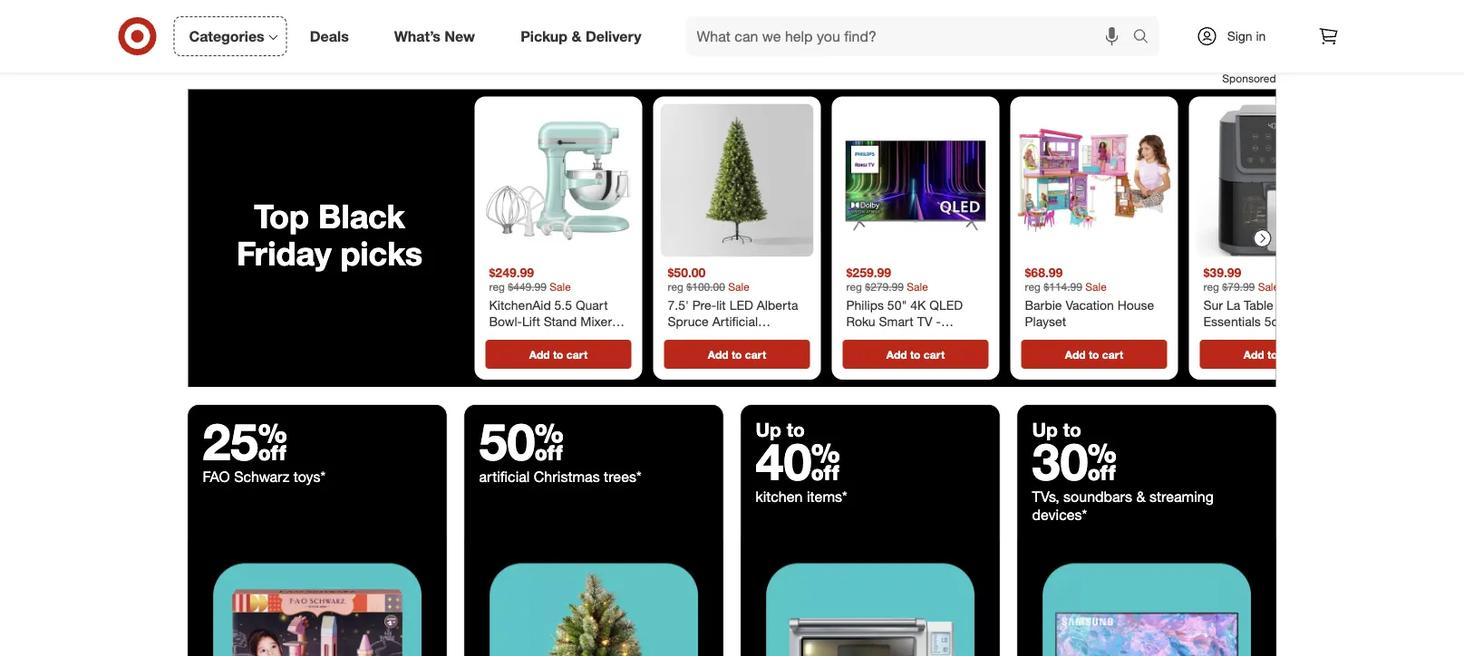 Task type: describe. For each thing, give the bounding box(es) containing it.
cart for $50.00
[[745, 348, 766, 362]]

reg for $39.99
[[1204, 281, 1220, 294]]

$68.99 reg $114.99 sale barbie vacation house playset
[[1025, 265, 1154, 330]]

1 horizontal spatial -
[[616, 314, 621, 330]]

& inside tvs, soundbars & streaming devices*
[[1136, 488, 1146, 506]]

sign
[[1227, 28, 1253, 44]]

pickup
[[521, 27, 568, 45]]

$114.99
[[1044, 281, 1083, 294]]

target black friday image for kitchen items*
[[741, 539, 1000, 656]]

stand
[[544, 314, 577, 330]]

add to cart button for $259.99
[[843, 341, 989, 370]]

cart for $39.99
[[1281, 348, 1302, 362]]

friday
[[237, 234, 331, 274]]

search button
[[1125, 16, 1168, 60]]

add to cart for $68.99
[[1065, 348, 1124, 362]]

air
[[1287, 314, 1302, 330]]

0 vertical spatial &
[[572, 27, 582, 45]]

schwarz
[[234, 468, 290, 486]]

add for $249.99
[[529, 348, 550, 362]]

add to cart button for $68.99
[[1021, 341, 1167, 370]]

up for 40
[[756, 419, 781, 442]]

sale for $68.99
[[1086, 281, 1107, 294]]

$279.99
[[865, 281, 904, 294]]

la
[[1227, 298, 1241, 314]]

top
[[254, 196, 309, 236]]

sponsored
[[1223, 72, 1276, 85]]

up for 30
[[1032, 419, 1058, 442]]

artificial
[[479, 468, 530, 486]]

0 horizontal spatial -
[[534, 330, 539, 346]]

to for $249.99
[[553, 348, 563, 362]]

25 fao schwarz toys*
[[203, 411, 326, 486]]

devices*
[[1032, 507, 1087, 524]]

ksm55
[[489, 330, 531, 346]]

reg for $259.99
[[846, 281, 862, 294]]

add to cart for $39.99
[[1244, 348, 1302, 362]]

kitchen
[[1277, 298, 1321, 314]]

to up soundbars at the bottom right
[[1063, 419, 1082, 442]]

top black friday picks
[[237, 196, 423, 274]]

advertisement region
[[188, 0, 1276, 71]]

vacation
[[1066, 298, 1114, 314]]

5qt
[[1265, 314, 1283, 330]]

add to cart for $259.99
[[887, 348, 945, 362]]

new
[[445, 27, 475, 45]]

add for $68.99
[[1065, 348, 1086, 362]]

items*
[[807, 488, 847, 506]]

categories
[[189, 27, 265, 45]]

add to cart for $50.00
[[708, 348, 766, 362]]

to up kitchen items*
[[787, 419, 805, 442]]

fao
[[203, 468, 230, 486]]

lift
[[522, 314, 540, 330]]

quart
[[576, 298, 608, 314]]

to for $68.99
[[1089, 348, 1099, 362]]

ice
[[543, 330, 560, 346]]

delivery
[[586, 27, 642, 45]]

what's new
[[394, 27, 475, 45]]

sur
[[1204, 298, 1223, 314]]

streaming
[[1150, 488, 1214, 506]]

$50.00
[[668, 265, 706, 281]]

40
[[756, 431, 840, 493]]

search
[[1125, 29, 1168, 47]]

7.5' pre-lit led alberta spruce artificial christmas tree warm white lights - wondershop™ image
[[661, 104, 814, 258]]

$39.99 reg $79.99 sale sur la table kitchen essentials 5qt air fryer
[[1204, 265, 1334, 330]]

50 artificial christmas trees*
[[479, 411, 642, 486]]

essentials
[[1204, 314, 1261, 330]]

cart for $249.99
[[566, 348, 588, 362]]

bowl-
[[489, 314, 522, 330]]

kitchen
[[756, 488, 803, 506]]

up to for 30
[[1032, 419, 1082, 442]]

add for $50.00
[[708, 348, 729, 362]]



Task type: locate. For each thing, give the bounding box(es) containing it.
4 sale from the left
[[1086, 281, 1107, 294]]

add to cart button for $39.99
[[1200, 341, 1346, 370]]

reg left $100.00
[[668, 281, 684, 294]]

sale inside "$68.99 reg $114.99 sale barbie vacation house playset"
[[1086, 281, 1107, 294]]

deals
[[310, 27, 349, 45]]

reg left $279.99
[[846, 281, 862, 294]]

2 sale from the left
[[728, 281, 750, 294]]

$259.99
[[846, 265, 891, 281]]

philips 50" 4k qled roku smart tv - 50pul7973/f7 - special purchase image
[[839, 104, 992, 258]]

reg up sur
[[1204, 281, 1220, 294]]

trees*
[[604, 468, 642, 486]]

sale right $100.00
[[728, 281, 750, 294]]

cart down stand
[[566, 348, 588, 362]]

sign in link
[[1181, 16, 1294, 56]]

to
[[553, 348, 563, 362], [732, 348, 742, 362], [910, 348, 921, 362], [1089, 348, 1099, 362], [1267, 348, 1278, 362], [787, 419, 805, 442], [1063, 419, 1082, 442]]

$50.00 reg $100.00 sale
[[668, 265, 750, 294]]

$39.99
[[1204, 265, 1242, 281]]

- right mixer
[[616, 314, 621, 330]]

tvs,
[[1032, 488, 1060, 506]]

3 add to cart from the left
[[887, 348, 945, 362]]

sale for $39.99
[[1258, 281, 1279, 294]]

add
[[529, 348, 550, 362], [708, 348, 729, 362], [887, 348, 907, 362], [1065, 348, 1086, 362], [1244, 348, 1264, 362]]

4 cart from the left
[[1102, 348, 1124, 362]]

2 add from the left
[[708, 348, 729, 362]]

reg inside "$68.99 reg $114.99 sale barbie vacation house playset"
[[1025, 281, 1041, 294]]

cart down $259.99 reg $279.99 sale
[[924, 348, 945, 362]]

sale inside $249.99 reg $449.99 sale kitchenaid 5.5 quart bowl-lift stand mixer - ksm55 - ice
[[550, 281, 571, 294]]

to for $50.00
[[732, 348, 742, 362]]

target black friday image for artificial christmas trees*
[[465, 539, 723, 656]]

sale inside $39.99 reg $79.99 sale sur la table kitchen essentials 5qt air fryer
[[1258, 281, 1279, 294]]

add to cart down ice
[[529, 348, 588, 362]]

tvs, soundbars & streaming devices*
[[1032, 488, 1214, 524]]

3 target black friday image from the left
[[741, 539, 1000, 656]]

add down $279.99
[[887, 348, 907, 362]]

1 add to cart from the left
[[529, 348, 588, 362]]

add down $100.00
[[708, 348, 729, 362]]

kitchenaid 5.5 quart bowl-lift stand mixer - ksm55 - ice image
[[482, 104, 635, 258]]

playset
[[1025, 314, 1066, 330]]

mixer
[[581, 314, 612, 330]]

up up tvs,
[[1032, 419, 1058, 442]]

5 add to cart from the left
[[1244, 348, 1302, 362]]

1 add from the left
[[529, 348, 550, 362]]

1 up from the left
[[756, 419, 781, 442]]

$100.00
[[687, 281, 725, 294]]

to down the 5qt
[[1267, 348, 1278, 362]]

target black friday image for tvs, soundbars & streaming devices*
[[1018, 539, 1276, 656]]

reg for $50.00
[[668, 281, 684, 294]]

0 horizontal spatial up
[[756, 419, 781, 442]]

5 add from the left
[[1244, 348, 1264, 362]]

carousel region
[[188, 90, 1357, 406]]

sur la table kitchen essentials 5qt air fryer image
[[1196, 104, 1350, 258]]

add to cart down the 5qt
[[1244, 348, 1302, 362]]

add to cart down vacation
[[1065, 348, 1124, 362]]

3 add from the left
[[887, 348, 907, 362]]

5 cart from the left
[[1281, 348, 1302, 362]]

$249.99 reg $449.99 sale kitchenaid 5.5 quart bowl-lift stand mixer - ksm55 - ice
[[489, 265, 621, 346]]

2 add to cart from the left
[[708, 348, 766, 362]]

target black friday image for fao schwarz toys*
[[188, 539, 447, 656]]

add to cart button down $279.99
[[843, 341, 989, 370]]

picks
[[341, 234, 423, 274]]

add to cart button for $249.99
[[486, 341, 632, 370]]

$79.99
[[1223, 281, 1255, 294]]

reg
[[489, 281, 505, 294], [668, 281, 684, 294], [846, 281, 862, 294], [1025, 281, 1041, 294], [1204, 281, 1220, 294]]

sign in
[[1227, 28, 1266, 44]]

4 add to cart from the left
[[1065, 348, 1124, 362]]

reg inside $50.00 reg $100.00 sale
[[668, 281, 684, 294]]

& left streaming
[[1136, 488, 1146, 506]]

0 horizontal spatial up to
[[756, 419, 805, 442]]

25
[[203, 411, 287, 473]]

pickup & delivery
[[521, 27, 642, 45]]

add to cart button for $50.00
[[664, 341, 810, 370]]

1 up to from the left
[[756, 419, 805, 442]]

5 sale from the left
[[1258, 281, 1279, 294]]

reg up barbie
[[1025, 281, 1041, 294]]

5.5
[[555, 298, 572, 314]]

black
[[318, 196, 405, 236]]

what's
[[394, 27, 441, 45]]

$249.99
[[489, 265, 534, 281]]

reg inside $259.99 reg $279.99 sale
[[846, 281, 862, 294]]

in
[[1256, 28, 1266, 44]]

fryer
[[1305, 314, 1334, 330]]

add to cart button down the 5qt
[[1200, 341, 1346, 370]]

sale inside $259.99 reg $279.99 sale
[[907, 281, 928, 294]]

table
[[1244, 298, 1274, 314]]

reg for $249.99
[[489, 281, 505, 294]]

up up kitchen
[[756, 419, 781, 442]]

3 sale from the left
[[907, 281, 928, 294]]

sale for $259.99
[[907, 281, 928, 294]]

categories link
[[174, 16, 287, 56]]

add to cart down $100.00
[[708, 348, 766, 362]]

3 add to cart button from the left
[[843, 341, 989, 370]]

What can we help you find? suggestions appear below search field
[[686, 16, 1137, 56]]

5 add to cart button from the left
[[1200, 341, 1346, 370]]

kitchen items*
[[756, 488, 847, 506]]

to down ice
[[553, 348, 563, 362]]

kitchenaid
[[489, 298, 551, 314]]

reg inside $249.99 reg $449.99 sale kitchenaid 5.5 quart bowl-lift stand mixer - ksm55 - ice
[[489, 281, 505, 294]]

house
[[1118, 298, 1154, 314]]

to down vacation
[[1089, 348, 1099, 362]]

up to for 40
[[756, 419, 805, 442]]

-
[[616, 314, 621, 330], [534, 330, 539, 346]]

add to cart button down stand
[[486, 341, 632, 370]]

0 horizontal spatial &
[[572, 27, 582, 45]]

$449.99
[[508, 281, 547, 294]]

sale up 5.5
[[550, 281, 571, 294]]

add to cart
[[529, 348, 588, 362], [708, 348, 766, 362], [887, 348, 945, 362], [1065, 348, 1124, 362], [1244, 348, 1302, 362]]

up to up tvs,
[[1032, 419, 1082, 442]]

up
[[756, 419, 781, 442], [1032, 419, 1058, 442]]

&
[[572, 27, 582, 45], [1136, 488, 1146, 506]]

cart for $259.99
[[924, 348, 945, 362]]

2 cart from the left
[[745, 348, 766, 362]]

target black friday image
[[188, 539, 447, 656], [465, 539, 723, 656], [741, 539, 1000, 656], [1018, 539, 1276, 656]]

reg for $68.99
[[1025, 281, 1041, 294]]

sale right $279.99
[[907, 281, 928, 294]]

5 reg from the left
[[1204, 281, 1220, 294]]

- left ice
[[534, 330, 539, 346]]

to for $39.99
[[1267, 348, 1278, 362]]

add to cart button down $100.00
[[664, 341, 810, 370]]

sale up vacation
[[1086, 281, 1107, 294]]

christmas
[[534, 468, 600, 486]]

2 target black friday image from the left
[[465, 539, 723, 656]]

sale for $50.00
[[728, 281, 750, 294]]

cart
[[566, 348, 588, 362], [745, 348, 766, 362], [924, 348, 945, 362], [1102, 348, 1124, 362], [1281, 348, 1302, 362]]

4 target black friday image from the left
[[1018, 539, 1276, 656]]

add down playset
[[1065, 348, 1086, 362]]

2 up from the left
[[1032, 419, 1058, 442]]

add for $259.99
[[887, 348, 907, 362]]

sale inside $50.00 reg $100.00 sale
[[728, 281, 750, 294]]

4 add from the left
[[1065, 348, 1086, 362]]

to down $259.99 reg $279.99 sale
[[910, 348, 921, 362]]

2 reg from the left
[[668, 281, 684, 294]]

barbie
[[1025, 298, 1062, 314]]

add down the essentials
[[1244, 348, 1264, 362]]

cart down $50.00 reg $100.00 sale
[[745, 348, 766, 362]]

toys*
[[294, 468, 326, 486]]

to for $259.99
[[910, 348, 921, 362]]

50
[[479, 411, 564, 473]]

& right pickup
[[572, 27, 582, 45]]

4 reg from the left
[[1025, 281, 1041, 294]]

1 vertical spatial &
[[1136, 488, 1146, 506]]

barbie vacation house playset image
[[1018, 104, 1171, 258]]

1 cart from the left
[[566, 348, 588, 362]]

1 horizontal spatial up
[[1032, 419, 1058, 442]]

3 reg from the left
[[846, 281, 862, 294]]

1 horizontal spatial &
[[1136, 488, 1146, 506]]

what's new link
[[379, 16, 498, 56]]

to down $50.00 reg $100.00 sale
[[732, 348, 742, 362]]

add for $39.99
[[1244, 348, 1264, 362]]

1 target black friday image from the left
[[188, 539, 447, 656]]

deals link
[[294, 16, 372, 56]]

add to cart button down vacation
[[1021, 341, 1167, 370]]

1 horizontal spatial up to
[[1032, 419, 1082, 442]]

1 reg from the left
[[489, 281, 505, 294]]

add down ice
[[529, 348, 550, 362]]

up to up kitchen
[[756, 419, 805, 442]]

4 add to cart button from the left
[[1021, 341, 1167, 370]]

$259.99 reg $279.99 sale
[[846, 265, 928, 294]]

30
[[1032, 431, 1117, 493]]

reg inside $39.99 reg $79.99 sale sur la table kitchen essentials 5qt air fryer
[[1204, 281, 1220, 294]]

sale
[[550, 281, 571, 294], [728, 281, 750, 294], [907, 281, 928, 294], [1086, 281, 1107, 294], [1258, 281, 1279, 294]]

add to cart down $279.99
[[887, 348, 945, 362]]

sale for $249.99
[[550, 281, 571, 294]]

add to cart for $249.99
[[529, 348, 588, 362]]

1 sale from the left
[[550, 281, 571, 294]]

cart for $68.99
[[1102, 348, 1124, 362]]

sale up table
[[1258, 281, 1279, 294]]

cart down air
[[1281, 348, 1302, 362]]

soundbars
[[1064, 488, 1132, 506]]

add to cart button
[[486, 341, 632, 370], [664, 341, 810, 370], [843, 341, 989, 370], [1021, 341, 1167, 370], [1200, 341, 1346, 370]]

reg up kitchenaid on the left
[[489, 281, 505, 294]]

1 add to cart button from the left
[[486, 341, 632, 370]]

pickup & delivery link
[[505, 16, 664, 56]]

2 add to cart button from the left
[[664, 341, 810, 370]]

up to
[[756, 419, 805, 442], [1032, 419, 1082, 442]]

cart down vacation
[[1102, 348, 1124, 362]]

$68.99
[[1025, 265, 1063, 281]]

3 cart from the left
[[924, 348, 945, 362]]

2 up to from the left
[[1032, 419, 1082, 442]]



Task type: vqa. For each thing, say whether or not it's contained in the screenshot.
$449.99
yes



